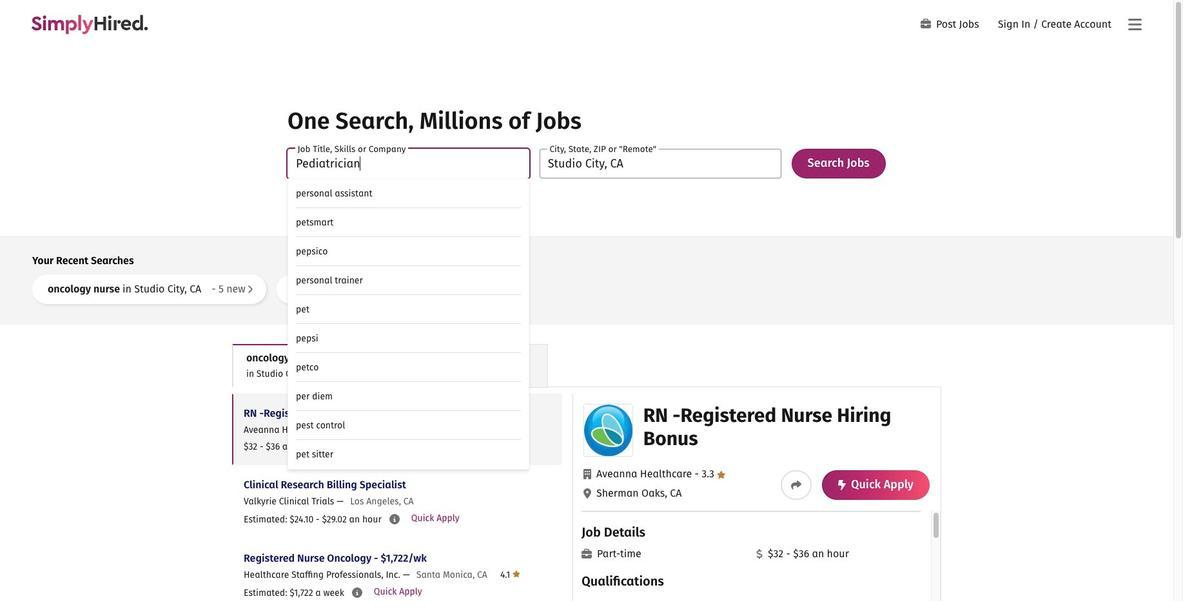 Task type: vqa. For each thing, say whether or not it's contained in the screenshot.
star image to the right
yes



Task type: locate. For each thing, give the bounding box(es) containing it.
1 vertical spatial job salary disclaimer image
[[352, 588, 363, 599]]

simplyhired logo image
[[31, 15, 148, 34]]

3.3 out of 5 stars element
[[692, 468, 726, 481]]

4 option from the top
[[288, 266, 529, 296]]

3 option from the top
[[288, 237, 529, 266]]

briefcase image
[[921, 19, 932, 29]]

10 option from the top
[[288, 441, 529, 470]]

dollar sign image
[[757, 550, 763, 560]]

4.1 out of 5 stars element
[[501, 570, 521, 581]]

9 option from the top
[[288, 412, 529, 441]]

list box
[[288, 179, 530, 470]]

None text field
[[540, 149, 782, 179]]

tab list
[[232, 345, 942, 388]]

list
[[232, 394, 563, 602]]

building image
[[584, 470, 592, 480]]

None field
[[288, 149, 530, 470], [540, 149, 782, 179], [288, 149, 530, 470], [540, 149, 782, 179]]

8 option from the top
[[288, 383, 529, 412]]

1 horizontal spatial job salary disclaimer image
[[390, 515, 400, 525]]

option
[[288, 179, 529, 208], [288, 208, 529, 237], [288, 237, 529, 266], [288, 266, 529, 296], [288, 296, 529, 325], [288, 325, 529, 354], [288, 354, 529, 383], [288, 383, 529, 412], [288, 412, 529, 441], [288, 441, 529, 470]]

None text field
[[288, 149, 530, 179]]

job salary disclaimer image
[[390, 515, 400, 525], [352, 588, 363, 599]]

main menu image
[[1129, 17, 1142, 33]]

rn -registered nurse hiring bonus element
[[573, 394, 941, 602]]

share this job image
[[792, 481, 802, 491]]

0 vertical spatial job salary disclaimer image
[[390, 515, 400, 525]]

2 option from the top
[[288, 208, 529, 237]]



Task type: describe. For each thing, give the bounding box(es) containing it.
angle right image
[[247, 284, 253, 295]]

5 option from the top
[[288, 296, 529, 325]]

1 option from the top
[[288, 179, 529, 208]]

briefcase image
[[582, 550, 592, 560]]

company logo for aveanna healthcare image
[[585, 405, 633, 457]]

star image
[[718, 472, 726, 479]]

0 horizontal spatial job salary disclaimer image
[[352, 588, 363, 599]]

bolt lightning image
[[839, 481, 847, 491]]

7 option from the top
[[288, 354, 529, 383]]

location dot image
[[584, 489, 592, 499]]

6 option from the top
[[288, 325, 529, 354]]

star image
[[513, 570, 521, 580]]



